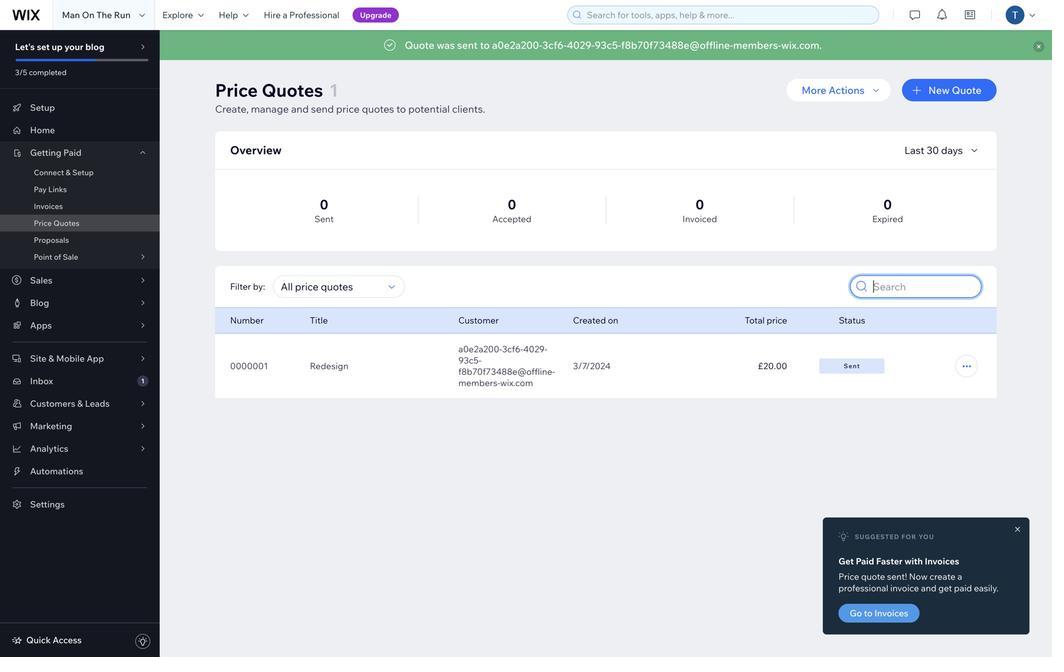Task type: vqa. For each thing, say whether or not it's contained in the screenshot.
paid inside the Price quote sent! Now create a professional invoice and get paid easily.
yes



Task type: describe. For each thing, give the bounding box(es) containing it.
marketing
[[30, 421, 72, 432]]

total
[[745, 315, 765, 326]]

0000001
[[230, 361, 268, 372]]

set
[[466, 39, 482, 51]]

payments
[[530, 39, 577, 51]]

can
[[626, 39, 643, 51]]

faster
[[876, 556, 903, 567]]

help button
[[211, 0, 256, 30]]

setup inside 'link'
[[30, 102, 55, 113]]

0 horizontal spatial a
[[283, 9, 287, 20]]

getting paid button
[[0, 142, 160, 164]]

30
[[927, 144, 939, 157]]

get paid faster with invoices
[[839, 556, 959, 567]]

the
[[96, 9, 112, 20]]

paid for getting
[[63, 147, 81, 158]]

4029- inside a0e2a200-3cf6-4029- 93c5- f8b70f73488e@offline- members-wix.com
[[523, 344, 547, 355]]

app
[[87, 353, 104, 364]]

help
[[219, 9, 238, 20]]

& for connect
[[66, 168, 71, 177]]

invoiced
[[683, 214, 717, 225]]

a0e2a200- inside a0e2a200-3cf6-4029- 93c5- f8b70f73488e@offline- members-wix.com
[[458, 344, 502, 355]]

professional
[[289, 9, 339, 20]]

and inside price quote sent! now create a professional invoice and get paid easily.
[[921, 583, 937, 594]]

create
[[930, 572, 956, 582]]

redesign
[[310, 361, 348, 372]]

1 vertical spatial setup
[[72, 168, 94, 177]]

0 horizontal spatial sent
[[314, 214, 334, 225]]

point
[[34, 252, 52, 262]]

sent!
[[887, 572, 907, 582]]

& for site
[[48, 353, 54, 364]]

0 for 0 sent
[[320, 196, 328, 213]]

0 invoiced
[[683, 196, 717, 225]]

hire a professional
[[264, 9, 339, 20]]

status
[[839, 315, 865, 326]]

price quotes
[[34, 219, 79, 228]]

explore
[[162, 9, 193, 20]]

send
[[311, 103, 334, 115]]

paid for get
[[856, 556, 874, 567]]

f8b70f73488e@offline- inside alert
[[621, 39, 733, 51]]

settings
[[30, 499, 65, 510]]

settings link
[[0, 494, 160, 516]]

more actions button
[[787, 79, 891, 101]]

new quote
[[929, 84, 982, 96]]

run
[[114, 9, 131, 20]]

1 inside price quotes 1 create, manage and send price quotes to potential clients.
[[329, 79, 338, 101]]

get paid online! set up online payments so clients can pay from the invoice. alert
[[160, 30, 1052, 60]]

potential
[[408, 103, 450, 115]]

the
[[689, 39, 705, 51]]

more actions
[[802, 84, 865, 96]]

sent
[[457, 39, 478, 51]]

invoice.
[[707, 39, 743, 51]]

93c5- inside a0e2a200-3cf6-4029- 93c5- f8b70f73488e@offline- members-wix.com
[[458, 355, 481, 366]]

0 for 0 accepted
[[508, 196, 516, 213]]

0 for 0 expired
[[884, 196, 892, 213]]

price quote sent! now create a professional invoice and get paid easily.
[[839, 572, 999, 594]]

get for get paid faster with invoices
[[839, 556, 854, 567]]

customers
[[30, 398, 75, 409]]

sidebar element
[[0, 30, 160, 658]]

quotes
[[362, 103, 394, 115]]

total price
[[745, 315, 787, 326]]

filter by:
[[230, 281, 265, 292]]

blog button
[[0, 292, 160, 314]]

accept payments button
[[750, 36, 845, 54]]

invoice
[[890, 583, 919, 594]]

filter
[[230, 281, 251, 292]]

invoices inside button
[[875, 608, 909, 619]]

Search for tools, apps, help & more... field
[[583, 6, 875, 24]]

site
[[30, 353, 47, 364]]

1 horizontal spatial sent
[[844, 362, 860, 370]]

a0e2a200-3cf6-4029- 93c5- f8b70f73488e@offline- members-wix.com
[[458, 344, 555, 389]]

inbox
[[30, 376, 53, 387]]

quotes for price quotes 1 create, manage and send price quotes to potential clients.
[[262, 79, 323, 101]]

of
[[54, 252, 61, 262]]

suggested for you
[[855, 533, 934, 541]]

expired
[[872, 214, 903, 225]]

title
[[310, 315, 328, 326]]

days
[[941, 144, 963, 157]]

connect
[[34, 168, 64, 177]]

hire
[[264, 9, 281, 20]]

price for sent!
[[839, 572, 859, 582]]

sale
[[63, 252, 78, 262]]

automations
[[30, 466, 83, 477]]

created
[[573, 315, 606, 326]]

go to invoices
[[850, 608, 909, 619]]

let's
[[15, 41, 35, 52]]

3/7/2024
[[573, 361, 611, 372]]

upgrade
[[360, 10, 392, 20]]

quote inside button
[[952, 84, 982, 96]]

Search field
[[870, 276, 977, 297]]

site & mobile app
[[30, 353, 104, 364]]

4029- inside alert
[[567, 39, 595, 51]]

hire a professional link
[[256, 0, 347, 30]]

setup link
[[0, 96, 160, 119]]

wix.com.
[[781, 39, 822, 51]]

upgrade button
[[353, 8, 399, 23]]

quick access button
[[11, 635, 82, 646]]

connect & setup link
[[0, 164, 160, 181]]

links
[[48, 185, 67, 194]]

sales button
[[0, 269, 160, 292]]



Task type: locate. For each thing, give the bounding box(es) containing it.
to right go at the bottom right of page
[[864, 608, 873, 619]]

up right set on the top of the page
[[52, 41, 63, 52]]

wix.com
[[500, 378, 533, 389]]

you
[[919, 533, 934, 541]]

0 vertical spatial to
[[480, 39, 490, 51]]

1 vertical spatial 1
[[141, 377, 144, 385]]

2 horizontal spatial invoices
[[925, 556, 959, 567]]

customers & leads
[[30, 398, 110, 409]]

quote inside alert
[[405, 39, 434, 51]]

analytics
[[30, 443, 68, 454]]

0 vertical spatial price
[[336, 103, 360, 115]]

get down upgrade button
[[390, 39, 407, 51]]

0 horizontal spatial &
[[48, 353, 54, 364]]

get inside alert
[[390, 39, 407, 51]]

3cf6- inside a0e2a200-3cf6-4029- 93c5- f8b70f73488e@offline- members-wix.com
[[502, 344, 523, 355]]

0 vertical spatial members-
[[733, 39, 781, 51]]

paid up quote
[[856, 556, 874, 567]]

price
[[336, 103, 360, 115], [767, 315, 787, 326]]

1 vertical spatial to
[[396, 103, 406, 115]]

2 horizontal spatial &
[[77, 398, 83, 409]]

1 horizontal spatial 93c5-
[[595, 39, 621, 51]]

93c5-
[[595, 39, 621, 51], [458, 355, 481, 366]]

1 vertical spatial a0e2a200-
[[458, 344, 502, 355]]

1 horizontal spatial and
[[921, 583, 937, 594]]

sent
[[314, 214, 334, 225], [844, 362, 860, 370]]

sales
[[30, 275, 52, 286]]

pay
[[645, 39, 662, 51]]

accept
[[762, 39, 791, 50]]

online!
[[432, 39, 464, 51]]

suggested
[[855, 533, 900, 541]]

analytics button
[[0, 438, 160, 460]]

1 vertical spatial members-
[[458, 378, 500, 389]]

getting paid
[[30, 147, 81, 158]]

go
[[850, 608, 862, 619]]

from
[[665, 39, 687, 51]]

invoices down invoice
[[875, 608, 909, 619]]

price inside price quote sent! now create a professional invoice and get paid easily.
[[839, 572, 859, 582]]

1 horizontal spatial 3cf6-
[[542, 39, 567, 51]]

1 horizontal spatial paid
[[954, 583, 972, 594]]

quotes up manage
[[262, 79, 323, 101]]

accepted
[[492, 214, 532, 225]]

get for get paid online! set up online payments so clients can pay from the invoice.
[[390, 39, 407, 51]]

payments
[[793, 39, 834, 50]]

f8b70f73488e@offline-
[[621, 39, 733, 51], [458, 366, 555, 377]]

1 vertical spatial price
[[767, 315, 787, 326]]

up inside alert
[[484, 39, 497, 51]]

0 horizontal spatial get
[[390, 39, 407, 51]]

1 horizontal spatial price
[[767, 315, 787, 326]]

0 inside 0 sent
[[320, 196, 328, 213]]

to inside go to invoices button
[[864, 608, 873, 619]]

quote
[[405, 39, 434, 51], [952, 84, 982, 96]]

marketing button
[[0, 415, 160, 438]]

to inside price quotes 1 create, manage and send price quotes to potential clients.
[[396, 103, 406, 115]]

up inside sidebar element
[[52, 41, 63, 52]]

price right send
[[336, 103, 360, 115]]

2 vertical spatial invoices
[[875, 608, 909, 619]]

3 0 from the left
[[696, 196, 704, 213]]

0 horizontal spatial 4029-
[[523, 344, 547, 355]]

a0e2a200- down the customer
[[458, 344, 502, 355]]

93c5- inside alert
[[595, 39, 621, 51]]

3cf6- left so
[[542, 39, 567, 51]]

to right quotes
[[396, 103, 406, 115]]

1 horizontal spatial up
[[484, 39, 497, 51]]

price inside price quotes 1 create, manage and send price quotes to potential clients.
[[336, 103, 360, 115]]

to right sent
[[480, 39, 490, 51]]

set
[[37, 41, 50, 52]]

1 vertical spatial quote
[[952, 84, 982, 96]]

1 horizontal spatial f8b70f73488e@offline-
[[621, 39, 733, 51]]

created on
[[573, 315, 618, 326]]

quotes for price quotes
[[53, 219, 79, 228]]

1
[[329, 79, 338, 101], [141, 377, 144, 385]]

members- inside alert
[[733, 39, 781, 51]]

automations link
[[0, 460, 160, 483]]

customers & leads button
[[0, 393, 160, 415]]

quotes
[[262, 79, 323, 101], [53, 219, 79, 228]]

quote was sent to a0e2a200-3cf6-4029-93c5-f8b70f73488e@offline-members-wix.com. alert
[[160, 30, 1052, 60]]

completed
[[29, 68, 67, 77]]

quote was sent to a0e2a200-3cf6-4029-93c5-f8b70f73488e@offline-members-wix.com.
[[405, 39, 822, 51]]

get up professional
[[839, 556, 854, 567]]

get
[[939, 583, 952, 594]]

price up the create,
[[215, 79, 258, 101]]

1 horizontal spatial quotes
[[262, 79, 323, 101]]

& inside dropdown button
[[48, 353, 54, 364]]

1 vertical spatial paid
[[856, 556, 874, 567]]

by:
[[253, 281, 265, 292]]

price
[[215, 79, 258, 101], [34, 219, 52, 228], [839, 572, 859, 582]]

for
[[902, 533, 917, 541]]

getting
[[30, 147, 61, 158]]

1 vertical spatial quotes
[[53, 219, 79, 228]]

1 horizontal spatial members-
[[733, 39, 781, 51]]

point of sale
[[34, 252, 78, 262]]

paid
[[409, 39, 430, 51], [954, 583, 972, 594]]

& right connect
[[66, 168, 71, 177]]

0 horizontal spatial 93c5-
[[458, 355, 481, 366]]

1 0 from the left
[[320, 196, 328, 213]]

quotes inside price quotes 1 create, manage and send price quotes to potential clients.
[[262, 79, 323, 101]]

93c5- down the customer
[[458, 355, 481, 366]]

& right site
[[48, 353, 54, 364]]

a right 'hire' on the left of page
[[283, 9, 287, 20]]

price right total
[[767, 315, 787, 326]]

manage
[[251, 103, 289, 115]]

0 horizontal spatial 1
[[141, 377, 144, 385]]

1 horizontal spatial 4029-
[[567, 39, 595, 51]]

1 horizontal spatial quote
[[952, 84, 982, 96]]

0 vertical spatial paid
[[63, 147, 81, 158]]

accept payments
[[762, 39, 834, 50]]

members- inside a0e2a200-3cf6-4029- 93c5- f8b70f73488e@offline- members-wix.com
[[458, 378, 500, 389]]

1 horizontal spatial &
[[66, 168, 71, 177]]

online
[[499, 39, 528, 51]]

0 for 0 invoiced
[[696, 196, 704, 213]]

0 sent
[[314, 196, 334, 225]]

0
[[320, 196, 328, 213], [508, 196, 516, 213], [696, 196, 704, 213], [884, 196, 892, 213]]

1 horizontal spatial get
[[839, 556, 854, 567]]

your
[[65, 41, 83, 52]]

0 horizontal spatial quotes
[[53, 219, 79, 228]]

0 vertical spatial 3cf6-
[[542, 39, 567, 51]]

0 vertical spatial &
[[66, 168, 71, 177]]

price inside price quotes 1 create, manage and send price quotes to potential clients.
[[215, 79, 258, 101]]

0 vertical spatial 4029-
[[567, 39, 595, 51]]

1 vertical spatial f8b70f73488e@offline-
[[458, 366, 555, 377]]

1 vertical spatial &
[[48, 353, 54, 364]]

1 vertical spatial paid
[[954, 583, 972, 594]]

0 vertical spatial invoices
[[34, 202, 63, 211]]

0 horizontal spatial up
[[52, 41, 63, 52]]

setup
[[30, 102, 55, 113], [72, 168, 94, 177]]

0 vertical spatial paid
[[409, 39, 430, 51]]

None field
[[277, 276, 385, 297]]

invoices inside sidebar element
[[34, 202, 63, 211]]

2 vertical spatial price
[[839, 572, 859, 582]]

let's set up your blog
[[15, 41, 104, 52]]

1 vertical spatial a
[[958, 572, 962, 582]]

0 vertical spatial a0e2a200-
[[492, 39, 542, 51]]

0 vertical spatial price
[[215, 79, 258, 101]]

paid
[[63, 147, 81, 158], [856, 556, 874, 567]]

home
[[30, 125, 55, 136]]

and inside price quotes 1 create, manage and send price quotes to potential clients.
[[291, 103, 309, 115]]

blog
[[30, 297, 49, 308]]

clients
[[592, 39, 624, 51]]

0 horizontal spatial invoices
[[34, 202, 63, 211]]

invoices link
[[0, 198, 160, 215]]

3/5
[[15, 68, 27, 77]]

4029-
[[567, 39, 595, 51], [523, 344, 547, 355]]

pay links link
[[0, 181, 160, 198]]

quote
[[861, 572, 885, 582]]

0 vertical spatial 93c5-
[[595, 39, 621, 51]]

get
[[390, 39, 407, 51], [839, 556, 854, 567]]

customer
[[458, 315, 499, 326]]

invoices down pay links
[[34, 202, 63, 211]]

proposals link
[[0, 232, 160, 249]]

1 horizontal spatial paid
[[856, 556, 874, 567]]

2 0 from the left
[[508, 196, 516, 213]]

now
[[909, 572, 928, 582]]

2 vertical spatial to
[[864, 608, 873, 619]]

0 horizontal spatial members-
[[458, 378, 500, 389]]

0 vertical spatial sent
[[314, 214, 334, 225]]

1 horizontal spatial to
[[480, 39, 490, 51]]

1 horizontal spatial invoices
[[875, 608, 909, 619]]

1 vertical spatial price
[[34, 219, 52, 228]]

0 vertical spatial quote
[[405, 39, 434, 51]]

0 vertical spatial a
[[283, 9, 287, 20]]

overview
[[230, 143, 282, 157]]

1 horizontal spatial price
[[215, 79, 258, 101]]

price inside sidebar element
[[34, 219, 52, 228]]

1 vertical spatial 3cf6-
[[502, 344, 523, 355]]

1 horizontal spatial 1
[[329, 79, 338, 101]]

man on the run
[[62, 9, 131, 20]]

0 horizontal spatial price
[[34, 219, 52, 228]]

1 vertical spatial 4029-
[[523, 344, 547, 355]]

3cf6- up "wix.com"
[[502, 344, 523, 355]]

0 vertical spatial setup
[[30, 102, 55, 113]]

1 vertical spatial get
[[839, 556, 854, 567]]

paid left was
[[409, 39, 430, 51]]

93c5- right so
[[595, 39, 621, 51]]

man
[[62, 9, 80, 20]]

get paid online! set up online payments so clients can pay from the invoice.
[[390, 39, 743, 51]]

to
[[480, 39, 490, 51], [396, 103, 406, 115], [864, 608, 873, 619]]

& left leads in the left bottom of the page
[[77, 398, 83, 409]]

0 vertical spatial quotes
[[262, 79, 323, 101]]

1 vertical spatial and
[[921, 583, 937, 594]]

and
[[291, 103, 309, 115], [921, 583, 937, 594]]

create,
[[215, 103, 249, 115]]

0 horizontal spatial price
[[336, 103, 360, 115]]

0 vertical spatial and
[[291, 103, 309, 115]]

0 horizontal spatial quote
[[405, 39, 434, 51]]

a0e2a200- inside alert
[[492, 39, 542, 51]]

price up proposals
[[34, 219, 52, 228]]

paid inside alert
[[409, 39, 430, 51]]

0 horizontal spatial f8b70f73488e@offline-
[[458, 366, 555, 377]]

1 horizontal spatial a
[[958, 572, 962, 582]]

1 vertical spatial invoices
[[925, 556, 959, 567]]

3cf6- inside 'quote was sent to a0e2a200-3cf6-4029-93c5-f8b70f73488e@offline-members-wix.com.' alert
[[542, 39, 567, 51]]

0 vertical spatial f8b70f73488e@offline-
[[621, 39, 733, 51]]

quick access
[[26, 635, 82, 646]]

and left send
[[291, 103, 309, 115]]

& for customers
[[77, 398, 83, 409]]

quotes down the invoices link at top
[[53, 219, 79, 228]]

paid up connect & setup link
[[63, 147, 81, 158]]

a0e2a200- right set
[[492, 39, 542, 51]]

was
[[437, 39, 455, 51]]

so
[[579, 39, 590, 51]]

0 horizontal spatial and
[[291, 103, 309, 115]]

2 horizontal spatial price
[[839, 572, 859, 582]]

more
[[802, 84, 827, 96]]

a inside price quote sent! now create a professional invoice and get paid easily.
[[958, 572, 962, 582]]

0 inside 0 accepted
[[508, 196, 516, 213]]

quotes inside sidebar element
[[53, 219, 79, 228]]

& inside dropdown button
[[77, 398, 83, 409]]

0 vertical spatial 1
[[329, 79, 338, 101]]

0 horizontal spatial paid
[[409, 39, 430, 51]]

price up professional
[[839, 572, 859, 582]]

number
[[230, 315, 264, 326]]

quote left was
[[405, 39, 434, 51]]

setup up "home"
[[30, 102, 55, 113]]

0 horizontal spatial setup
[[30, 102, 55, 113]]

4 0 from the left
[[884, 196, 892, 213]]

price for 1
[[215, 79, 258, 101]]

0 horizontal spatial paid
[[63, 147, 81, 158]]

paid inside 'dropdown button'
[[63, 147, 81, 158]]

a right create
[[958, 572, 962, 582]]

1 vertical spatial 93c5-
[[458, 355, 481, 366]]

paid right get
[[954, 583, 972, 594]]

with
[[905, 556, 923, 567]]

0 horizontal spatial to
[[396, 103, 406, 115]]

new quote button
[[902, 79, 997, 101]]

2 vertical spatial &
[[77, 398, 83, 409]]

paid inside price quote sent! now create a professional invoice and get paid easily.
[[954, 583, 972, 594]]

0 inside '0 expired'
[[884, 196, 892, 213]]

1 inside sidebar element
[[141, 377, 144, 385]]

and down now
[[921, 583, 937, 594]]

price quotes link
[[0, 215, 160, 232]]

invoices
[[34, 202, 63, 211], [925, 556, 959, 567], [875, 608, 909, 619]]

to inside 'quote was sent to a0e2a200-3cf6-4029-93c5-f8b70f73488e@offline-members-wix.com.' alert
[[480, 39, 490, 51]]

quote right new
[[952, 84, 982, 96]]

0 inside 0 invoiced
[[696, 196, 704, 213]]

0 horizontal spatial 3cf6-
[[502, 344, 523, 355]]

2 horizontal spatial to
[[864, 608, 873, 619]]

3/5 completed
[[15, 68, 67, 77]]

go to invoices button
[[839, 604, 920, 623]]

1 horizontal spatial setup
[[72, 168, 94, 177]]

0 vertical spatial get
[[390, 39, 407, 51]]

setup up the pay links link
[[72, 168, 94, 177]]

up right set
[[484, 39, 497, 51]]

1 vertical spatial sent
[[844, 362, 860, 370]]

point of sale button
[[0, 249, 160, 266]]

on
[[608, 315, 618, 326]]

invoices up create
[[925, 556, 959, 567]]



